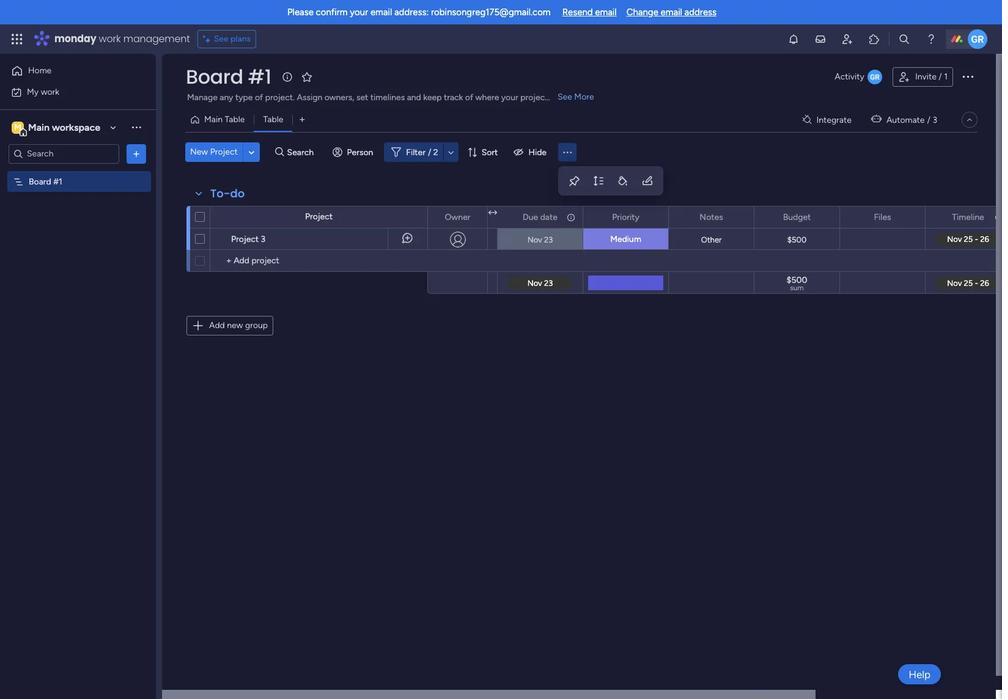 Task type: vqa. For each thing, say whether or not it's contained in the screenshot.
Dashboard
no



Task type: describe. For each thing, give the bounding box(es) containing it.
priority
[[612, 212, 640, 222]]

Budget field
[[780, 211, 814, 224]]

owner
[[445, 212, 471, 222]]

Files field
[[871, 211, 895, 224]]

arrow down image
[[444, 145, 459, 160]]

confirm
[[316, 7, 348, 18]]

project 3
[[231, 234, 266, 245]]

address:
[[394, 7, 429, 18]]

help button
[[899, 665, 941, 685]]

0 vertical spatial #1
[[248, 63, 271, 91]]

resend
[[563, 7, 593, 18]]

project
[[521, 92, 548, 103]]

project inside button
[[210, 147, 238, 157]]

change email address link
[[627, 7, 717, 18]]

add to favorites image
[[301, 71, 313, 83]]

person
[[347, 147, 373, 158]]

add new group button
[[187, 316, 273, 336]]

see plans
[[214, 34, 251, 44]]

activity button
[[830, 67, 888, 87]]

main for main workspace
[[28, 121, 50, 133]]

table inside button
[[263, 114, 283, 125]]

Owner field
[[442, 211, 474, 224]]

main table
[[204, 114, 245, 125]]

workspace
[[52, 121, 100, 133]]

select product image
[[11, 33, 23, 45]]

assign
[[297, 92, 322, 103]]

due
[[523, 212, 538, 222]]

/ for 1
[[939, 72, 942, 82]]

project.
[[265, 92, 295, 103]]

group
[[245, 321, 268, 331]]

1 vertical spatial your
[[501, 92, 519, 103]]

my
[[27, 87, 39, 97]]

manage any type of project. assign owners, set timelines and keep track of where your project stands.
[[187, 92, 578, 103]]

angle down image
[[249, 148, 255, 157]]

0 vertical spatial board #1
[[186, 63, 271, 91]]

add view image
[[300, 115, 305, 124]]

23
[[544, 235, 553, 244]]

hide
[[529, 147, 547, 158]]

nov
[[528, 235, 542, 244]]

any
[[220, 92, 233, 103]]

date
[[540, 212, 558, 222]]

show board description image
[[280, 71, 295, 83]]

filter
[[406, 147, 426, 158]]

0 vertical spatial your
[[350, 7, 368, 18]]

change email address
[[627, 7, 717, 18]]

Priority field
[[609, 211, 643, 224]]

and
[[407, 92, 421, 103]]

hide button
[[509, 143, 554, 162]]

2 of from the left
[[465, 92, 474, 103]]

email for change email address
[[661, 7, 683, 18]]

plans
[[231, 34, 251, 44]]

keep
[[423, 92, 442, 103]]

see for see more
[[558, 92, 572, 102]]

timeline
[[953, 212, 985, 222]]

owners,
[[325, 92, 354, 103]]

other
[[701, 235, 722, 245]]

board inside list box
[[29, 176, 51, 187]]

Search field
[[284, 144, 321, 161]]

workspace image
[[12, 121, 24, 134]]

home button
[[7, 61, 132, 81]]

help image
[[925, 33, 938, 45]]

$500 for $500 sum
[[787, 275, 808, 286]]

my work button
[[7, 82, 132, 102]]

please confirm your email address: robinsongreg175@gmail.com
[[287, 7, 551, 18]]

notes
[[700, 212, 723, 222]]

inbox image
[[815, 33, 827, 45]]

column information image for timeline
[[995, 213, 1003, 222]]

new project
[[190, 147, 238, 157]]

where
[[476, 92, 499, 103]]

sort
[[482, 147, 498, 158]]

timelines
[[371, 92, 405, 103]]

see plans button
[[197, 30, 256, 48]]

Board #1 field
[[183, 63, 274, 91]]

project for project
[[305, 212, 333, 222]]

set
[[357, 92, 368, 103]]

files
[[874, 212, 892, 222]]

automate / 3
[[887, 115, 938, 125]]

management
[[123, 32, 190, 46]]

resend email link
[[563, 7, 617, 18]]

automate
[[887, 115, 925, 125]]

dapulse integrations image
[[803, 115, 812, 124]]



Task type: locate. For each thing, give the bounding box(es) containing it.
#1 down search in workspace field
[[53, 176, 62, 187]]

robinsongreg175@gmail.com
[[431, 7, 551, 18]]

/ for 3
[[928, 115, 931, 125]]

monday work management
[[54, 32, 190, 46]]

column information image for due date
[[566, 213, 576, 222]]

1 vertical spatial board #1
[[29, 176, 62, 187]]

To-do field
[[207, 186, 248, 202]]

1 vertical spatial board
[[29, 176, 51, 187]]

m
[[14, 122, 21, 132]]

options image
[[961, 69, 976, 84], [130, 148, 143, 160]]

0 vertical spatial project
[[210, 147, 238, 157]]

1 horizontal spatial work
[[99, 32, 121, 46]]

nov 23
[[528, 235, 553, 244]]

sum
[[790, 284, 804, 292]]

home
[[28, 65, 52, 76]]

board
[[186, 63, 243, 91], [29, 176, 51, 187]]

0 horizontal spatial your
[[350, 7, 368, 18]]

1 horizontal spatial 3
[[933, 115, 938, 125]]

0 horizontal spatial column information image
[[566, 213, 576, 222]]

of right track
[[465, 92, 474, 103]]

Due date field
[[520, 211, 561, 224]]

0 vertical spatial see
[[214, 34, 229, 44]]

greg robinson image
[[968, 29, 988, 49]]

1 vertical spatial work
[[41, 87, 59, 97]]

0 horizontal spatial #1
[[53, 176, 62, 187]]

0 horizontal spatial /
[[428, 147, 431, 158]]

0 horizontal spatial 3
[[261, 234, 266, 245]]

main right workspace icon
[[28, 121, 50, 133]]

table inside button
[[225, 114, 245, 125]]

see left more
[[558, 92, 572, 102]]

track
[[444, 92, 463, 103]]

table
[[225, 114, 245, 125], [263, 114, 283, 125]]

1 of from the left
[[255, 92, 263, 103]]

column information image right 'date'
[[566, 213, 576, 222]]

0 horizontal spatial work
[[41, 87, 59, 97]]

0 horizontal spatial main
[[28, 121, 50, 133]]

sort button
[[462, 143, 505, 162]]

monday
[[54, 32, 96, 46]]

Search in workspace field
[[26, 147, 102, 161]]

main for main table
[[204, 114, 223, 125]]

budget
[[783, 212, 811, 222]]

3 right automate on the top right of the page
[[933, 115, 938, 125]]

1 vertical spatial project
[[305, 212, 333, 222]]

2 email from the left
[[595, 7, 617, 18]]

see more link
[[557, 91, 596, 103]]

filter / 2
[[406, 147, 438, 158]]

main
[[204, 114, 223, 125], [28, 121, 50, 133]]

main inside workspace selection element
[[28, 121, 50, 133]]

0 horizontal spatial board #1
[[29, 176, 62, 187]]

$500 sum
[[787, 275, 808, 292]]

1 column information image from the left
[[566, 213, 576, 222]]

please
[[287, 7, 314, 18]]

see inside see plans button
[[214, 34, 229, 44]]

to-
[[210, 186, 230, 201]]

option
[[0, 171, 156, 173]]

1 horizontal spatial /
[[928, 115, 931, 125]]

0 horizontal spatial email
[[371, 7, 392, 18]]

email
[[371, 7, 392, 18], [595, 7, 617, 18], [661, 7, 683, 18]]

manage
[[187, 92, 218, 103]]

to-do
[[210, 186, 245, 201]]

1 horizontal spatial your
[[501, 92, 519, 103]]

2 table from the left
[[263, 114, 283, 125]]

main table button
[[185, 110, 254, 130]]

change
[[627, 7, 659, 18]]

0 horizontal spatial board
[[29, 176, 51, 187]]

/ left 2
[[428, 147, 431, 158]]

0 vertical spatial board
[[186, 63, 243, 91]]

new project button
[[185, 143, 243, 162]]

email for resend email
[[595, 7, 617, 18]]

#1 up 'type'
[[248, 63, 271, 91]]

options image right 1 on the top of the page
[[961, 69, 976, 84]]

your right confirm
[[350, 7, 368, 18]]

2 vertical spatial project
[[231, 234, 259, 245]]

/ inside the invite / 1 button
[[939, 72, 942, 82]]

1 horizontal spatial see
[[558, 92, 572, 102]]

2 vertical spatial /
[[428, 147, 431, 158]]

notifications image
[[788, 33, 800, 45]]

1 horizontal spatial options image
[[961, 69, 976, 84]]

work for my
[[41, 87, 59, 97]]

work inside button
[[41, 87, 59, 97]]

project up + add project text box
[[305, 212, 333, 222]]

invite / 1
[[916, 72, 948, 82]]

0 vertical spatial 3
[[933, 115, 938, 125]]

invite members image
[[842, 33, 854, 45]]

work for monday
[[99, 32, 121, 46]]

1 vertical spatial #1
[[53, 176, 62, 187]]

do
[[230, 186, 245, 201]]

0 horizontal spatial see
[[214, 34, 229, 44]]

main workspace
[[28, 121, 100, 133]]

board #1
[[186, 63, 271, 91], [29, 176, 62, 187]]

board #1 inside list box
[[29, 176, 62, 187]]

1 horizontal spatial of
[[465, 92, 474, 103]]

table down the any
[[225, 114, 245, 125]]

2
[[434, 147, 438, 158]]

main inside button
[[204, 114, 223, 125]]

/ left 1 on the top of the page
[[939, 72, 942, 82]]

see inside see more link
[[558, 92, 572, 102]]

address
[[685, 7, 717, 18]]

1 vertical spatial /
[[928, 115, 931, 125]]

#1 inside list box
[[53, 176, 62, 187]]

1 table from the left
[[225, 114, 245, 125]]

your right where
[[501, 92, 519, 103]]

of right 'type'
[[255, 92, 263, 103]]

v2 search image
[[275, 145, 284, 159]]

3 email from the left
[[661, 7, 683, 18]]

search everything image
[[899, 33, 911, 45]]

my work
[[27, 87, 59, 97]]

stands.
[[550, 92, 578, 103]]

add
[[209, 321, 225, 331]]

options image down workspace options icon
[[130, 148, 143, 160]]

menu image
[[562, 146, 573, 158]]

1 horizontal spatial column information image
[[995, 213, 1003, 222]]

Timeline field
[[950, 211, 988, 224]]

1 vertical spatial $500
[[787, 275, 808, 286]]

invite / 1 button
[[893, 67, 954, 87]]

more
[[575, 92, 594, 102]]

0 horizontal spatial of
[[255, 92, 263, 103]]

board down search in workspace field
[[29, 176, 51, 187]]

2 column information image from the left
[[995, 213, 1003, 222]]

/ right automate on the top right of the page
[[928, 115, 931, 125]]

new
[[190, 147, 208, 157]]

workspace options image
[[130, 121, 143, 133]]

of
[[255, 92, 263, 103], [465, 92, 474, 103]]

table down project.
[[263, 114, 283, 125]]

see more
[[558, 92, 594, 102]]

0 horizontal spatial options image
[[130, 148, 143, 160]]

0 horizontal spatial table
[[225, 114, 245, 125]]

1 horizontal spatial board
[[186, 63, 243, 91]]

activity
[[835, 72, 865, 82]]

project
[[210, 147, 238, 157], [305, 212, 333, 222], [231, 234, 259, 245]]

project for project 3
[[231, 234, 259, 245]]

0 vertical spatial $500
[[788, 235, 807, 244]]

your
[[350, 7, 368, 18], [501, 92, 519, 103]]

3 up + add project text box
[[261, 234, 266, 245]]

medium
[[611, 234, 642, 245]]

work right monday
[[99, 32, 121, 46]]

type
[[235, 92, 253, 103]]

board up the any
[[186, 63, 243, 91]]

1 email from the left
[[371, 7, 392, 18]]

project down do
[[231, 234, 259, 245]]

1 vertical spatial 3
[[261, 234, 266, 245]]

see left plans
[[214, 34, 229, 44]]

autopilot image
[[872, 111, 882, 127]]

$500 for $500
[[788, 235, 807, 244]]

/
[[939, 72, 942, 82], [928, 115, 931, 125], [428, 147, 431, 158]]

add new group
[[209, 321, 268, 331]]

$500
[[788, 235, 807, 244], [787, 275, 808, 286]]

main down the manage
[[204, 114, 223, 125]]

2 horizontal spatial email
[[661, 7, 683, 18]]

column information image right timeline field
[[995, 213, 1003, 222]]

0 vertical spatial options image
[[961, 69, 976, 84]]

1
[[945, 72, 948, 82]]

0 vertical spatial work
[[99, 32, 121, 46]]

2 horizontal spatial /
[[939, 72, 942, 82]]

1 horizontal spatial email
[[595, 7, 617, 18]]

work right "my"
[[41, 87, 59, 97]]

column information image
[[566, 213, 576, 222], [995, 213, 1003, 222]]

email right 'resend'
[[595, 7, 617, 18]]

1 horizontal spatial #1
[[248, 63, 271, 91]]

integrate
[[817, 115, 852, 125]]

workspace selection element
[[12, 120, 102, 136]]

board #1 up the any
[[186, 63, 271, 91]]

1 vertical spatial see
[[558, 92, 572, 102]]

email right change
[[661, 7, 683, 18]]

Notes field
[[697, 211, 726, 224]]

new
[[227, 321, 243, 331]]

0 vertical spatial /
[[939, 72, 942, 82]]

email left address: at top left
[[371, 7, 392, 18]]

invite
[[916, 72, 937, 82]]

collapse board header image
[[965, 115, 975, 125]]

1 horizontal spatial board #1
[[186, 63, 271, 91]]

help
[[909, 669, 931, 681]]

#1
[[248, 63, 271, 91], [53, 176, 62, 187]]

v2 expand column image
[[489, 208, 497, 218]]

3
[[933, 115, 938, 125], [261, 234, 266, 245]]

see for see plans
[[214, 34, 229, 44]]

table button
[[254, 110, 293, 130]]

1 horizontal spatial main
[[204, 114, 223, 125]]

resend email
[[563, 7, 617, 18]]

person button
[[328, 143, 381, 162]]

+ Add project text field
[[217, 254, 422, 269]]

board #1 down search in workspace field
[[29, 176, 62, 187]]

1 horizontal spatial table
[[263, 114, 283, 125]]

board #1 list box
[[0, 169, 156, 357]]

see
[[214, 34, 229, 44], [558, 92, 572, 102]]

project right new
[[210, 147, 238, 157]]

/ for 2
[[428, 147, 431, 158]]

1 vertical spatial options image
[[130, 148, 143, 160]]

apps image
[[869, 33, 881, 45]]

due date
[[523, 212, 558, 222]]



